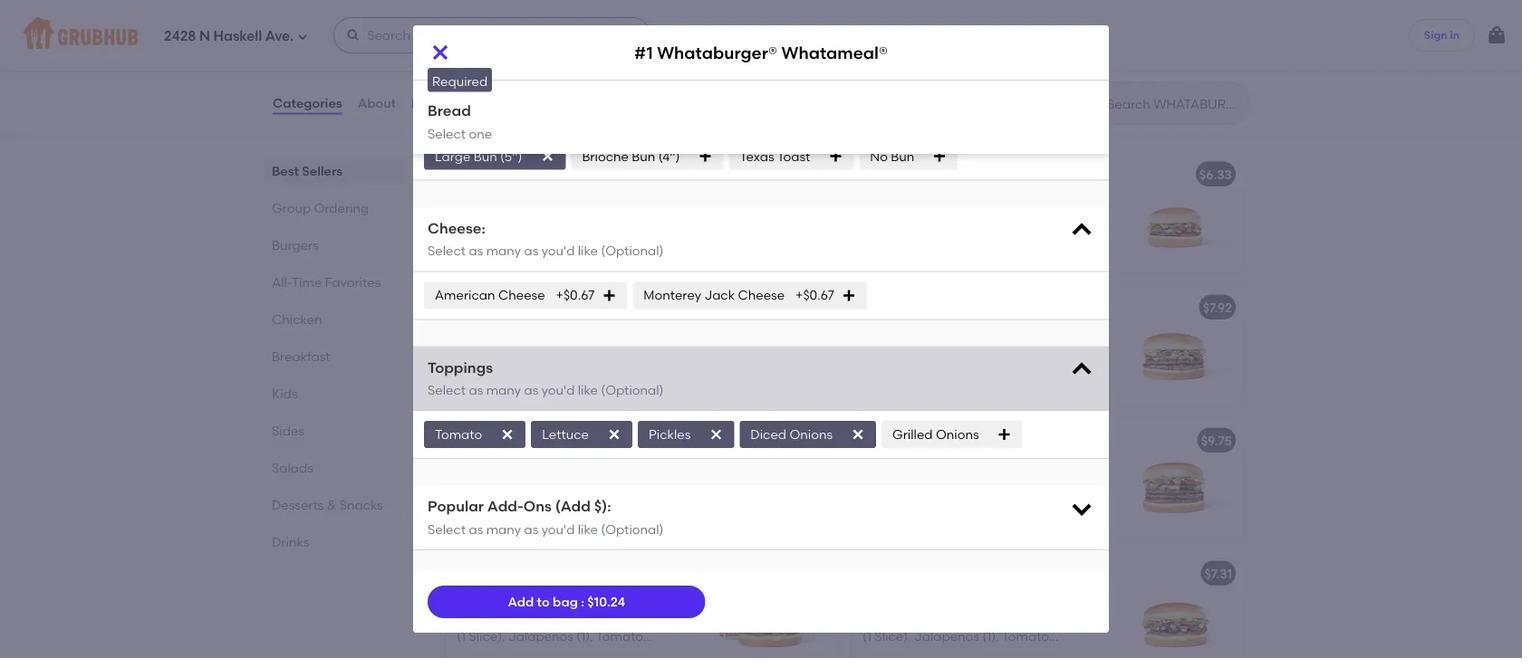 Task type: vqa. For each thing, say whether or not it's contained in the screenshot.
(5"), within the "What's On It: Large Bun (5"), Large Beef Patty (5") (1), Tomato (Regular), Lettuce (Regular), Pickles (Regular), Diced Onions (Regular), Mustard (Regular)"
yes



Task type: locate. For each thing, give the bounding box(es) containing it.
pickles for #2 double meat whataburger® whatameal®
[[570, 366, 612, 382]]

on
[[502, 0, 521, 9], [908, 0, 927, 9], [908, 192, 927, 208], [908, 326, 927, 341], [502, 329, 521, 345], [502, 459, 521, 474], [908, 459, 927, 474]]

0 vertical spatial (10),
[[631, 0, 656, 9]]

1 seller from the top
[[494, 148, 523, 161]]

lettuce inside the what's on it: large bun (5"), large beef patty (5") (1), tomato (regular), lettuce (regular), pickles (regular), diced onions (regular), mustard (regular)
[[863, 229, 910, 245]]

1 you'd from the top
[[542, 243, 575, 259]]

0 vertical spatial burgers
[[442, 112, 516, 135]]

lettuce
[[863, 229, 910, 245], [863, 362, 910, 378], [457, 366, 504, 382], [542, 427, 589, 443], [457, 496, 504, 511], [863, 496, 910, 511]]

0 horizontal spatial (4oz)
[[547, 49, 577, 65]]

it: for #3 triple meat whataburger® whatameal®
[[524, 459, 535, 474]]

cheese:
[[428, 219, 486, 237]]

tomato down #2 double meat whataburger® whatameal®
[[570, 348, 618, 363]]

salads tab
[[272, 459, 399, 478]]

many down toppings
[[486, 383, 521, 398]]

(4oz)
[[547, 49, 577, 65], [1031, 49, 1060, 65]]

1 vertical spatial mayonnaise
[[863, 49, 937, 65]]

best for #1
[[468, 148, 491, 161]]

tomato for #3 triple meat whataburger®
[[977, 477, 1024, 493]]

patty down american cheese
[[487, 348, 520, 363]]

group ordering
[[272, 200, 369, 216]]

1 vertical spatial best
[[272, 163, 299, 179]]

tomato right (1), at the right top
[[974, 211, 1021, 226]]

0 vertical spatial (optional)
[[601, 243, 664, 259]]

+$0.67 for american cheese
[[556, 288, 595, 303]]

what's on it: whataburger® (10), tomato, lettuce, pickles, diced onions, mustard (4oz), mayonnaise (4oz), ketchup (4oz)
[[457, 0, 670, 65]]

0 horizontal spatial tomato,
[[457, 12, 507, 28]]

#4 for #4 jalapeño & cheese whataburger®
[[863, 567, 880, 582]]

+ for $11.94 +
[[822, 300, 830, 315]]

like
[[578, 243, 598, 259], [578, 383, 598, 398], [578, 522, 598, 538]]

many inside cheese: select as many as you'd like (optional)
[[486, 243, 521, 259]]

0 horizontal spatial pickles,
[[564, 12, 609, 28]]

2 vertical spatial like
[[578, 522, 598, 538]]

tomato for #2 double meat whataburger® whatameal®
[[570, 348, 618, 363]]

1 vertical spatial many
[[486, 383, 521, 398]]

1 ketchup from the left
[[493, 49, 544, 65]]

many
[[486, 243, 521, 259], [486, 383, 521, 398], [486, 522, 521, 538]]

brioche
[[582, 148, 629, 164]]

you'd inside popular add-ons (add $): select as many as you'd like (optional)
[[542, 522, 575, 538]]

0 vertical spatial best
[[468, 148, 491, 161]]

0 horizontal spatial onions,
[[457, 31, 503, 46]]

diced inside the what's on it: large bun (5"), large beef patty (5") (1), tomato (regular), lettuce (regular), pickles (regular), diced onions (regular), mustard (regular)
[[863, 248, 899, 263]]

onions
[[902, 248, 945, 263], [902, 381, 945, 396], [496, 385, 539, 400], [790, 427, 833, 443], [936, 427, 979, 443], [496, 514, 539, 530], [902, 514, 945, 530]]

time
[[292, 275, 322, 290]]

select inside the toppings select as many as you'd like (optional)
[[428, 383, 466, 398]]

tomato up the $):
[[570, 477, 618, 493]]

on for #2 double meat whataburger® whatameal®
[[502, 329, 521, 345]]

#2 for #2 double meat whataburger®
[[863, 300, 879, 315]]

as down toppings
[[469, 383, 483, 398]]

2 (optional) from the top
[[601, 383, 664, 398]]

0 horizontal spatial jalapeño
[[477, 567, 536, 582]]

on inside the what's on it: large bun (5"), large beef patty (5") (1), tomato (regular), lettuce (regular), pickles (regular), diced onions (regular), mustard (regular)
[[908, 192, 927, 208]]

(4oz) inside the what's on it: whataburger® (10), tomato, lettuce, pickles, diced onions, mustard (4oz), mayonnaise (4oz), ketchup (4oz)
[[547, 49, 577, 65]]

0 vertical spatial pickles,
[[564, 12, 609, 28]]

you'd up #3 triple meat whataburger® whatameal®
[[542, 383, 575, 398]]

2 triple from the left
[[882, 433, 917, 449]]

0 vertical spatial $10.24
[[784, 167, 822, 182]]

double
[[944, 0, 988, 9], [882, 300, 927, 315], [476, 304, 521, 319]]

(regular) for #2 double meat whataburger®
[[863, 399, 920, 415]]

it: inside the what's on it: double meat whataburger® (10), tomato, lettuce, pickles, diced onions, mustard (4oz), mayonnaise (4oz), ketchup (4oz)
[[930, 0, 941, 9]]

2 +$0.67 from the left
[[796, 288, 835, 303]]

0 horizontal spatial #2
[[457, 304, 473, 319]]

select down reviews at the left
[[428, 126, 466, 141]]

1 horizontal spatial #2
[[863, 300, 879, 315]]

2 you'd from the top
[[542, 383, 575, 398]]

1 horizontal spatial (2),
[[954, 344, 973, 359]]

1 horizontal spatial double
[[882, 300, 927, 315]]

$10.24 +
[[784, 167, 830, 182]]

(optional) up #3 triple meat whataburger® whatameal®
[[601, 383, 664, 398]]

+ for $10.24 +
[[822, 167, 830, 182]]

2 #4 from the left
[[863, 567, 880, 582]]

#1 whataburger® whatameal®
[[635, 43, 888, 62], [457, 170, 649, 186]]

lettuce for #3 triple meat whataburger®
[[863, 496, 910, 511]]

1 horizontal spatial (4oz)
[[1031, 49, 1060, 65]]

0 horizontal spatial (3),
[[548, 477, 568, 493]]

salads
[[272, 460, 314, 476]]

mustard inside the what's on it: double meat whataburger® (10), tomato, lettuce, pickles, diced onions, mustard (4oz), mayonnaise (4oz), ketchup (4oz)
[[1000, 31, 1050, 46]]

select inside cheese: select as many as you'd like (optional)
[[428, 243, 466, 259]]

beef
[[863, 211, 891, 226], [863, 344, 891, 359], [457, 348, 484, 363], [457, 477, 484, 493], [863, 477, 891, 493]]

onions for #3 triple meat whataburger®
[[902, 514, 945, 530]]

2 like from the top
[[578, 383, 598, 398]]

1 +$0.67 from the left
[[556, 288, 595, 303]]

(2), down #2 double meat whataburger®
[[954, 344, 973, 359]]

0 vertical spatial you'd
[[542, 243, 575, 259]]

1 jalapeño from the left
[[477, 567, 536, 582]]

(optional)
[[601, 243, 664, 259], [601, 383, 664, 398], [601, 522, 664, 538]]

2 (3), from the left
[[954, 477, 974, 493]]

+$0.67
[[556, 288, 595, 303], [796, 288, 835, 303]]

(5"), for #1 whataburger®
[[1010, 192, 1035, 208]]

(regular) for #3 triple meat whataburger®
[[863, 533, 920, 548]]

#4 right $11.58 +
[[863, 567, 880, 582]]

1 vertical spatial like
[[578, 383, 598, 398]]

#2 down american
[[457, 304, 473, 319]]

#2 right $11.94 +
[[863, 300, 879, 315]]

0 horizontal spatial lettuce,
[[510, 12, 561, 28]]

1 horizontal spatial mayonnaise
[[863, 49, 937, 65]]

burgers
[[442, 112, 516, 135], [272, 237, 319, 253]]

what's inside the what's on it: double meat whataburger® (10), tomato, lettuce, pickles, diced onions, mustard (4oz), mayonnaise (4oz), ketchup (4oz)
[[863, 0, 905, 9]]

meat for #2 double meat whataburger®
[[930, 300, 962, 315]]

what's on it: large bun (5"), large beef patty (5") (2), tomato (regular), lettuce (regular), pickles (regular), diced onions (regular), mustard (regular) down #2 double meat whataburger® whatameal®
[[457, 329, 680, 418]]

+
[[822, 167, 830, 182], [822, 300, 830, 315], [822, 433, 830, 449], [822, 567, 830, 582]]

patty inside the what's on it: large bun (5"), large beef patty (5") (1), tomato (regular), lettuce (regular), pickles (regular), diced onions (regular), mustard (regular)
[[894, 211, 926, 226]]

lettuce, right max
[[510, 12, 561, 28]]

1 horizontal spatial &
[[539, 567, 549, 582]]

(optional) for toppings
[[601, 383, 664, 398]]

whatameal®
[[782, 43, 888, 62], [568, 170, 649, 186], [653, 304, 734, 319], [643, 433, 724, 449], [696, 567, 777, 582]]

triple for #3 triple meat whataburger® whatameal®
[[476, 433, 511, 449]]

$10.24
[[784, 167, 822, 182], [588, 595, 626, 610]]

best seller for double
[[468, 281, 523, 295]]

1 vertical spatial $10.24
[[588, 595, 626, 610]]

1 vertical spatial you'd
[[542, 383, 575, 398]]

group
[[272, 200, 311, 216]]

2 #3 from the left
[[863, 433, 879, 449]]

2 vertical spatial many
[[486, 522, 521, 538]]

#4 jalapeño & cheese whataburger® image
[[1108, 554, 1244, 659]]

you'd down (add
[[542, 522, 575, 538]]

0 horizontal spatial (2),
[[548, 348, 567, 363]]

burgers tab
[[272, 236, 399, 255]]

#3 up popular
[[457, 433, 473, 449]]

patty for #2 double meat whataburger® whatameal®
[[487, 348, 520, 363]]

2 one from the top
[[469, 126, 492, 141]]

beef for #3 triple meat whataburger® whatameal®
[[457, 477, 484, 493]]

(5") down #2 double meat whataburger®
[[929, 344, 951, 359]]

1 #4 from the left
[[457, 567, 474, 582]]

you'd
[[542, 243, 575, 259], [542, 383, 575, 398], [542, 522, 575, 538]]

best
[[468, 148, 491, 161], [272, 163, 299, 179], [468, 281, 491, 295]]

#4
[[457, 567, 474, 582], [863, 567, 880, 582]]

best seller down required
[[468, 148, 523, 161]]

(optional) up monterey
[[601, 243, 664, 259]]

many up american cheese
[[486, 243, 521, 259]]

2 onions, from the left
[[950, 31, 997, 46]]

you'd inside the toppings select as many as you'd like (optional)
[[542, 383, 575, 398]]

(3), up (add
[[548, 477, 568, 493]]

diced inside the what's on it: whataburger® (10), tomato, lettuce, pickles, diced onions, mustard (4oz), mayonnaise (4oz), ketchup (4oz)
[[612, 12, 648, 28]]

$10.24 right :
[[588, 595, 626, 610]]

(10), inside the what's on it: whataburger® (10), tomato, lettuce, pickles, diced onions, mustard (4oz), mayonnaise (4oz), ketchup (4oz)
[[631, 0, 656, 9]]

#2 for #2 double meat whataburger® whatameal®
[[457, 304, 473, 319]]

toast
[[777, 148, 811, 164]]

(optional) inside cheese: select as many as you'd like (optional)
[[601, 243, 664, 259]]

what's on it: whataburger® (10), tomato, lettuce, pickles, diced onions, mustard (4oz), mayonnaise (4oz), ketchup (4oz) button
[[446, 0, 837, 74]]

what's
[[457, 0, 499, 9], [863, 0, 905, 9], [863, 192, 905, 208], [863, 326, 905, 341], [457, 329, 499, 345], [457, 459, 499, 474], [863, 459, 905, 474]]

#2
[[863, 300, 879, 315], [457, 304, 473, 319]]

#4 down popular
[[457, 567, 474, 582]]

drinks
[[272, 535, 309, 550]]

0 vertical spatial best seller
[[468, 148, 523, 161]]

0 horizontal spatial $10.24
[[588, 595, 626, 610]]

large bun (5")
[[435, 148, 522, 164]]

1 horizontal spatial ketchup
[[976, 49, 1028, 65]]

burgers up the large bun (5")
[[442, 112, 516, 135]]

(5") down #3 triple meat whataburger®
[[929, 477, 951, 493]]

ordering
[[314, 200, 369, 216]]

2 best seller from the top
[[468, 281, 523, 295]]

1 vertical spatial (optional)
[[601, 383, 664, 398]]

2 (4oz) from the left
[[1031, 49, 1060, 65]]

0 horizontal spatial #3
[[457, 433, 473, 449]]

best down required
[[468, 148, 491, 161]]

1 (optional) from the top
[[601, 243, 664, 259]]

onions inside the what's on it: large bun (5"), large beef patty (5") (1), tomato (regular), lettuce (regular), pickles (regular), diced onions (regular), mustard (regular)
[[902, 248, 945, 263]]

on for #3 triple meat whataburger®
[[908, 459, 927, 474]]

(5")
[[500, 148, 522, 164], [929, 211, 951, 226], [929, 344, 951, 359], [523, 348, 545, 363], [523, 477, 545, 493], [929, 477, 951, 493]]

required
[[432, 74, 488, 89]]

many inside the toppings select as many as you'd like (optional)
[[486, 383, 521, 398]]

2 vertical spatial best
[[468, 281, 491, 295]]

1 vertical spatial best seller
[[468, 281, 523, 295]]

1 horizontal spatial tomato,
[[983, 12, 1034, 28]]

patty up 'add-'
[[487, 477, 520, 493]]

(optional) inside the toppings select as many as you'd like (optional)
[[601, 383, 664, 398]]

(4")
[[659, 148, 680, 164]]

tomato down #2 double meat whataburger®
[[976, 344, 1024, 359]]

patty down #1 whataburger®
[[894, 211, 926, 226]]

you'd inside cheese: select as many as you'd like (optional)
[[542, 243, 575, 259]]

(5"), for #2 double meat whataburger®
[[1010, 326, 1035, 341]]

select down popular
[[428, 522, 466, 538]]

1 many from the top
[[486, 243, 521, 259]]

patty down #2 double meat whataburger®
[[894, 344, 926, 359]]

tomato, inside the what's on it: double meat whataburger® (10), tomato, lettuce, pickles, diced onions, mustard (4oz), mayonnaise (4oz), ketchup (4oz)
[[983, 12, 1034, 28]]

patty down the grilled
[[894, 477, 926, 493]]

jalapeño
[[477, 567, 536, 582], [883, 567, 942, 582]]

lettuce down the grilled
[[863, 496, 910, 511]]

svg image
[[346, 28, 361, 43], [430, 42, 451, 63], [541, 149, 555, 164], [829, 149, 843, 164], [933, 149, 947, 164], [602, 288, 617, 303], [842, 288, 856, 303], [709, 428, 724, 442], [998, 428, 1012, 442], [1070, 497, 1095, 522]]

best seller
[[468, 148, 523, 161], [468, 281, 523, 295]]

like up #2 double meat whataburger® whatameal®
[[578, 243, 598, 259]]

1 triple from the left
[[476, 433, 511, 449]]

0 horizontal spatial &
[[327, 498, 337, 513]]

pickles,
[[564, 12, 609, 28], [863, 31, 908, 46]]

one
[[469, 104, 492, 119], [469, 126, 492, 141]]

0 horizontal spatial what's on it: large bun (5"), large beef patty (5") (3), tomato (regular), lettuce (regular), pickles (regular), diced onions (regular), mustard (regular)
[[457, 459, 681, 548]]

like inside the toppings select as many as you'd like (optional)
[[578, 383, 598, 398]]

1 + from the top
[[822, 167, 830, 182]]

0 horizontal spatial ketchup
[[493, 49, 544, 65]]

1 horizontal spatial #3
[[863, 433, 879, 449]]

best left sellers
[[272, 163, 299, 179]]

1 horizontal spatial burgers
[[442, 112, 516, 135]]

lettuce left ons
[[457, 496, 504, 511]]

bread down required
[[428, 102, 471, 120]]

mayonnaise inside the what's on it: whataburger® (10), tomato, lettuce, pickles, diced onions, mustard (4oz), mayonnaise (4oz), ketchup (4oz)
[[596, 31, 670, 46]]

snacks
[[340, 498, 383, 513]]

0 horizontal spatial double
[[476, 304, 521, 319]]

double inside the what's on it: double meat whataburger® (10), tomato, lettuce, pickles, diced onions, mustard (4oz), mayonnaise (4oz), ketchup (4oz)
[[944, 0, 988, 9]]

large
[[435, 148, 471, 164], [944, 192, 980, 208], [1038, 192, 1074, 208], [944, 326, 980, 341], [1038, 326, 1074, 341], [538, 329, 574, 345], [632, 329, 667, 345], [538, 459, 574, 474], [632, 459, 667, 474], [944, 459, 980, 474], [1038, 459, 1074, 474]]

5 select from the top
[[428, 522, 466, 538]]

best down cheese:
[[468, 281, 491, 295]]

2 lettuce, from the left
[[1037, 12, 1087, 28]]

mustard for #2 double meat whataburger®
[[1011, 381, 1062, 396]]

you'd for cheese:
[[542, 243, 575, 259]]

select down toppings
[[428, 383, 466, 398]]

#3 triple meat whataburger® image
[[1108, 421, 1244, 539]]

2 bread select one from the top
[[428, 102, 492, 141]]

0 horizontal spatial what's on it: large bun (5"), large beef patty (5") (2), tomato (regular), lettuce (regular), pickles (regular), diced onions (regular), mustard (regular)
[[457, 329, 680, 418]]

1 best seller from the top
[[468, 148, 523, 161]]

+ for $11.58 +
[[822, 567, 830, 582]]

1 horizontal spatial #4
[[863, 567, 880, 582]]

1 horizontal spatial (10),
[[956, 12, 981, 28]]

1 horizontal spatial lettuce,
[[1037, 12, 1087, 28]]

pickles for #2 double meat whataburger®
[[976, 362, 1018, 378]]

like down the $):
[[578, 522, 598, 538]]

1 bread from the top
[[428, 80, 471, 98]]

lettuce, up search icon
[[1037, 12, 1087, 28]]

0 horizontal spatial burgers
[[272, 237, 319, 253]]

0 horizontal spatial #4
[[457, 567, 474, 582]]

1 horizontal spatial $10.24
[[784, 167, 822, 182]]

no bun
[[870, 148, 915, 164]]

many down 'add-'
[[486, 522, 521, 538]]

what's inside the what's on it: large bun (5"), large beef patty (5") (1), tomato (regular), lettuce (regular), pickles (regular), diced onions (regular), mustard (regular)
[[863, 192, 905, 208]]

select down required
[[428, 104, 466, 119]]

(2), for #2 double meat whataburger® whatameal®
[[548, 348, 567, 363]]

2 horizontal spatial double
[[944, 0, 988, 9]]

meat inside the what's on it: double meat whataburger® (10), tomato, lettuce, pickles, diced onions, mustard (4oz), mayonnaise (4oz), ketchup (4oz)
[[991, 0, 1023, 9]]

many inside popular add-ons (add $): select as many as you'd like (optional)
[[486, 522, 521, 538]]

you'd up #2 double meat whataburger® whatameal®
[[542, 243, 575, 259]]

#1 whataburger® image
[[1108, 155, 1244, 272]]

1 vertical spatial seller
[[494, 281, 523, 295]]

(5") up ons
[[523, 477, 545, 493]]

diced inside the what's on it: double meat whataburger® (10), tomato, lettuce, pickles, diced onions, mustard (4oz), mayonnaise (4oz), ketchup (4oz)
[[911, 31, 947, 46]]

1 (4oz) from the left
[[547, 49, 577, 65]]

#3 left the grilled
[[863, 433, 879, 449]]

1 horizontal spatial pickles,
[[863, 31, 908, 46]]

bun
[[474, 148, 497, 164], [632, 148, 656, 164], [891, 148, 915, 164], [983, 192, 1007, 208], [983, 326, 1007, 341], [577, 329, 601, 345], [577, 459, 601, 474], [983, 459, 1007, 474]]

$6.33
[[1200, 167, 1233, 182]]

10 whataburger® box image
[[702, 0, 837, 74]]

2 what's on it: large bun (5"), large beef patty (5") (3), tomato (regular), lettuce (regular), pickles (regular), diced onions (regular), mustard (regular) from the left
[[863, 459, 1087, 548]]

1 onions, from the left
[[457, 31, 503, 46]]

ketchup inside the what's on it: double meat whataburger® (10), tomato, lettuce, pickles, diced onions, mustard (4oz), mayonnaise (4oz), ketchup (4oz)
[[976, 49, 1028, 65]]

0 horizontal spatial mayonnaise
[[596, 31, 670, 46]]

as down cheese:
[[469, 243, 483, 259]]

$10.24 down toast
[[784, 167, 822, 182]]

best sellers
[[272, 163, 343, 179]]

1 horizontal spatial triple
[[882, 433, 917, 449]]

onions for #2 double meat whataburger® whatameal®
[[496, 385, 539, 400]]

0 horizontal spatial triple
[[476, 433, 511, 449]]

2 ketchup from the left
[[976, 49, 1028, 65]]

tomato inside the what's on it: large bun (5"), large beef patty (5") (1), tomato (regular), lettuce (regular), pickles (regular), diced onions (regular), mustard (regular)
[[974, 211, 1021, 226]]

1 horizontal spatial #1
[[635, 43, 653, 62]]

$7.92
[[1203, 300, 1233, 315]]

1 horizontal spatial what's on it: large bun (5"), large beef patty (5") (2), tomato (regular), lettuce (regular), pickles (regular), diced onions (regular), mustard (regular)
[[863, 326, 1086, 415]]

meat
[[991, 0, 1023, 9], [930, 300, 962, 315], [524, 304, 556, 319], [514, 433, 546, 449], [920, 433, 952, 449]]

& inside "tab"
[[327, 498, 337, 513]]

2 many from the top
[[486, 383, 521, 398]]

2 tomato, from the left
[[983, 12, 1034, 28]]

what's on it: large bun (5"), large beef patty (5") (2), tomato (regular), lettuce (regular), pickles (regular), diced onions (regular), mustard (regular) for #2 double meat whataburger® whatameal®
[[457, 329, 680, 418]]

jalapeño for #4 jalapeño & cheese whataburger® whatameal®
[[477, 567, 536, 582]]

2 horizontal spatial &
[[946, 567, 955, 582]]

what's on it: large bun (5"), large beef patty (5") (3), tomato (regular), lettuce (regular), pickles (regular), diced onions (regular), mustard (regular)
[[457, 459, 681, 548], [863, 459, 1087, 548]]

mayonnaise inside the what's on it: double meat whataburger® (10), tomato, lettuce, pickles, diced onions, mustard (4oz), mayonnaise (4oz), ketchup (4oz)
[[863, 49, 937, 65]]

(regular),
[[1024, 211, 1084, 226], [913, 229, 973, 245], [1021, 229, 1081, 245], [948, 248, 1008, 263], [1027, 344, 1086, 359], [621, 348, 680, 363], [913, 362, 973, 378], [1021, 362, 1081, 378], [507, 366, 567, 382], [615, 366, 675, 382], [948, 381, 1008, 396], [542, 385, 602, 400], [621, 477, 681, 493], [1027, 477, 1087, 493], [507, 496, 567, 511], [615, 496, 675, 511], [913, 496, 973, 511], [1021, 496, 1081, 511], [542, 514, 602, 530], [948, 514, 1008, 530]]

(10), inside the what's on it: double meat whataburger® (10), tomato, lettuce, pickles, diced onions, mustard (4oz), mayonnaise (4oz), ketchup (4oz)
[[956, 12, 981, 28]]

1 horizontal spatial onions,
[[950, 31, 997, 46]]

bread
[[428, 80, 471, 98], [428, 102, 471, 120]]

pickles inside the what's on it: large bun (5"), large beef patty (5") (1), tomato (regular), lettuce (regular), pickles (regular), diced onions (regular), mustard (regular)
[[976, 229, 1018, 245]]

0 vertical spatial mayonnaise
[[596, 31, 670, 46]]

one up the large bun (5")
[[469, 126, 492, 141]]

pickles
[[976, 229, 1018, 245], [976, 362, 1018, 378], [570, 366, 612, 382], [649, 427, 691, 443], [570, 496, 612, 511], [976, 496, 1018, 511]]

#4 jalapeño & cheese whataburger® whatameal®
[[457, 567, 777, 582]]

what's for #3 triple meat whataburger®
[[863, 459, 905, 474]]

on inside the what's on it: double meat whataburger® (10), tomato, lettuce, pickles, diced onions, mustard (4oz), mayonnaise (4oz), ketchup (4oz)
[[908, 0, 927, 9]]

1 vertical spatial one
[[469, 126, 492, 141]]

no
[[870, 148, 888, 164]]

3 + from the top
[[822, 433, 830, 449]]

categories button
[[272, 71, 343, 136]]

burgers down "group"
[[272, 237, 319, 253]]

mustard inside the what's on it: large bun (5"), large beef patty (5") (1), tomato (regular), lettuce (regular), pickles (regular), diced onions (regular), mustard (regular)
[[1011, 248, 1062, 263]]

bread down 10 max
[[428, 80, 471, 98]]

(optional) for cheese:
[[601, 243, 664, 259]]

0 horizontal spatial +$0.67
[[556, 288, 595, 303]]

what's on it: large bun (5"), large beef patty (5") (2), tomato (regular), lettuce (regular), pickles (regular), diced onions (regular), mustard (regular) down #2 double meat whataburger®
[[863, 326, 1086, 415]]

(1),
[[954, 211, 971, 226]]

1 horizontal spatial jalapeño
[[883, 567, 942, 582]]

svg image
[[1486, 24, 1508, 46], [297, 31, 308, 42], [698, 149, 713, 164], [1070, 218, 1095, 243], [1070, 357, 1095, 383], [501, 428, 515, 442], [607, 428, 622, 442], [851, 428, 866, 442]]

1 horizontal spatial what's on it: large bun (5"), large beef patty (5") (3), tomato (regular), lettuce (regular), pickles (regular), diced onions (regular), mustard (regular)
[[863, 459, 1087, 548]]

3 many from the top
[[486, 522, 521, 538]]

best sellers tab
[[272, 161, 399, 180]]

1 vertical spatial (10),
[[956, 12, 981, 28]]

pickles for #3 triple meat whataburger®
[[976, 496, 1018, 511]]

beef inside the what's on it: large bun (5"), large beef patty (5") (1), tomato (regular), lettuce (regular), pickles (regular), diced onions (regular), mustard (regular)
[[863, 211, 891, 226]]

kids tab
[[272, 384, 399, 403]]

(4oz) inside the what's on it: double meat whataburger® (10), tomato, lettuce, pickles, diced onions, mustard (4oz), mayonnaise (4oz), ketchup (4oz)
[[1031, 49, 1060, 65]]

triple
[[476, 433, 511, 449], [882, 433, 917, 449]]

0 horizontal spatial (10),
[[631, 0, 656, 9]]

4 + from the top
[[822, 567, 830, 582]]

(5") left (1), at the right top
[[929, 211, 951, 226]]

(3),
[[548, 477, 568, 493], [954, 477, 974, 493]]

1 (3), from the left
[[548, 477, 568, 493]]

$11.94 +
[[788, 300, 830, 315]]

as
[[469, 243, 483, 259], [524, 243, 539, 259], [469, 383, 483, 398], [524, 383, 539, 398], [469, 522, 483, 538], [524, 522, 539, 538]]

lettuce down american cheese
[[457, 366, 504, 382]]

bun inside the what's on it: large bun (5"), large beef patty (5") (1), tomato (regular), lettuce (regular), pickles (regular), diced onions (regular), mustard (regular)
[[983, 192, 1007, 208]]

0 vertical spatial bread
[[428, 80, 471, 98]]

1 vertical spatial bread
[[428, 102, 471, 120]]

1 horizontal spatial (3),
[[954, 477, 974, 493]]

(5") inside the what's on it: large bun (5"), large beef patty (5") (1), tomato (regular), lettuce (regular), pickles (regular), diced onions (regular), mustard (regular)
[[929, 211, 951, 226]]

like up #3 triple meat whataburger® whatameal®
[[578, 383, 598, 398]]

3 (optional) from the top
[[601, 522, 664, 538]]

3 select from the top
[[428, 243, 466, 259]]

2 seller from the top
[[494, 281, 523, 295]]

(5") for #1 whataburger®
[[929, 211, 951, 226]]

kids
[[272, 386, 298, 402]]

lettuce for #3 triple meat whataburger® whatameal®
[[457, 496, 504, 511]]

#4 jalapeño & cheese whataburger® whatameal® image
[[702, 554, 837, 659]]

(5"), inside the what's on it: large bun (5"), large beef patty (5") (1), tomato (regular), lettuce (regular), pickles (regular), diced onions (regular), mustard (regular)
[[1010, 192, 1035, 208]]

mustard inside the what's on it: whataburger® (10), tomato, lettuce, pickles, diced onions, mustard (4oz), mayonnaise (4oz), ketchup (4oz)
[[506, 31, 557, 46]]

bread select one
[[428, 80, 492, 119], [428, 102, 492, 141]]

american cheese
[[435, 288, 545, 303]]

sign in
[[1425, 28, 1460, 42]]

lettuce up the grilled
[[863, 362, 910, 378]]

it: inside the what's on it: large bun (5"), large beef patty (5") (1), tomato (regular), lettuce (regular), pickles (regular), diced onions (regular), mustard (regular)
[[930, 192, 941, 208]]

0 vertical spatial seller
[[494, 148, 523, 161]]

mustard for #3 triple meat whataburger®
[[1011, 514, 1062, 530]]

lettuce,
[[510, 12, 561, 28], [1037, 12, 1087, 28]]

mustard
[[506, 31, 557, 46], [1000, 31, 1050, 46], [1011, 248, 1062, 263], [1011, 381, 1062, 396], [605, 385, 656, 400], [605, 514, 656, 530], [1011, 514, 1062, 530]]

(3), down #3 triple meat whataburger®
[[954, 477, 974, 493]]

it: inside the what's on it: whataburger® (10), tomato, lettuce, pickles, diced onions, mustard (4oz), mayonnaise (4oz), ketchup (4oz)
[[524, 0, 535, 9]]

1 vertical spatial pickles,
[[863, 31, 908, 46]]

1 select from the top
[[428, 104, 466, 119]]

(regular) inside the what's on it: large bun (5"), large beef patty (5") (1), tomato (regular), lettuce (regular), pickles (regular), diced onions (regular), mustard (regular)
[[863, 266, 920, 281]]

2 vertical spatial (optional)
[[601, 522, 664, 538]]

select for tomato
[[428, 383, 466, 398]]

1 horizontal spatial +$0.67
[[796, 288, 835, 303]]

onions for #3 triple meat whataburger® whatameal®
[[496, 514, 539, 530]]

& for #4 jalapeño & cheese whataburger® whatameal®
[[539, 567, 549, 582]]

0 horizontal spatial #1
[[457, 170, 471, 186]]

1 what's on it: large bun (5"), large beef patty (5") (3), tomato (regular), lettuce (regular), pickles (regular), diced onions (regular), mustard (regular) from the left
[[457, 459, 681, 548]]

0 vertical spatial one
[[469, 104, 492, 119]]

double for #2 double meat whataburger® whatameal®
[[476, 304, 521, 319]]

lettuce down #1 whataburger®
[[863, 229, 910, 245]]

2 + from the top
[[822, 300, 830, 315]]

tomato down #3 triple meat whataburger®
[[977, 477, 1024, 493]]

tomato for #1 whataburger®
[[974, 211, 1021, 226]]

1 lettuce, from the left
[[510, 12, 561, 28]]

1 like from the top
[[578, 243, 598, 259]]

3 like from the top
[[578, 522, 598, 538]]

2 jalapeño from the left
[[883, 567, 942, 582]]

beef for #3 triple meat whataburger®
[[863, 477, 891, 493]]

about
[[358, 95, 396, 111]]

#3
[[457, 433, 473, 449], [863, 433, 879, 449]]

onions, inside the what's on it: double meat whataburger® (10), tomato, lettuce, pickles, diced onions, mustard (4oz), mayonnaise (4oz), ketchup (4oz)
[[950, 31, 997, 46]]

1 tomato, from the left
[[457, 12, 507, 28]]

onions,
[[457, 31, 503, 46], [950, 31, 997, 46]]

(2), down #2 double meat whataburger® whatameal®
[[548, 348, 567, 363]]

onions for #1 whataburger®
[[902, 248, 945, 263]]

like inside cheese: select as many as you'd like (optional)
[[578, 243, 598, 259]]

select down cheese:
[[428, 243, 466, 259]]

2 vertical spatial you'd
[[542, 522, 575, 538]]

0 vertical spatial like
[[578, 243, 598, 259]]

diced
[[612, 12, 648, 28], [911, 31, 947, 46], [863, 248, 899, 263], [863, 381, 899, 396], [457, 385, 493, 400], [751, 427, 787, 443], [457, 514, 493, 530], [863, 514, 899, 530]]

3 you'd from the top
[[542, 522, 575, 538]]

1 vertical spatial burgers
[[272, 237, 319, 253]]

(10),
[[631, 0, 656, 9], [956, 12, 981, 28]]

burgers inside tab
[[272, 237, 319, 253]]

4 select from the top
[[428, 383, 466, 398]]

one down required
[[469, 104, 492, 119]]

(optional) down the $):
[[601, 522, 664, 538]]

1 #3 from the left
[[457, 433, 473, 449]]

whataburger® inside the what's on it: double meat whataburger® (10), tomato, lettuce, pickles, diced onions, mustard (4oz), mayonnaise (4oz), ketchup (4oz)
[[863, 12, 953, 28]]

0 vertical spatial many
[[486, 243, 521, 259]]

double for #2 double meat whataburger®
[[882, 300, 927, 315]]

(5") down american cheese
[[523, 348, 545, 363]]

#3 for #3 triple meat whataburger®
[[863, 433, 879, 449]]

best seller down cheese: select as many as you'd like (optional)
[[468, 281, 523, 295]]



Task type: describe. For each thing, give the bounding box(es) containing it.
chicken
[[272, 312, 322, 327]]

#4 jalapeño & cheese whataburger®
[[863, 567, 1099, 582]]

seller for whataburger®
[[494, 148, 523, 161]]

on for #3 triple meat whataburger® whatameal®
[[502, 459, 521, 474]]

favorites
[[325, 275, 381, 290]]

like for toppings
[[578, 383, 598, 398]]

onions, inside the what's on it: whataburger® (10), tomato, lettuce, pickles, diced onions, mustard (4oz), mayonnaise (4oz), ketchup (4oz)
[[457, 31, 503, 46]]

all-
[[272, 275, 292, 290]]

monterey
[[644, 288, 702, 303]]

mustard for #1 whataburger®
[[1011, 248, 1062, 263]]

2 bread from the top
[[428, 102, 471, 120]]

(5"), for #3 triple meat whataburger® whatameal®
[[604, 459, 629, 474]]

it: for #1 whataburger®
[[930, 192, 941, 208]]

american
[[435, 288, 495, 303]]

$13.90
[[785, 433, 822, 449]]

like inside popular add-ons (add $): select as many as you'd like (optional)
[[578, 522, 598, 538]]

what's on it: double meat whataburger® (10), tomato, lettuce, pickles, diced onions, mustard (4oz), mayonnaise (4oz), ketchup (4oz)
[[863, 0, 1087, 65]]

what's for #2 double meat whataburger® whatameal®
[[457, 329, 499, 345]]

n
[[199, 28, 210, 45]]

jalapeño for #4 jalapeño & cheese whataburger®
[[883, 567, 942, 582]]

popular
[[428, 498, 484, 516]]

what's inside the what's on it: whataburger® (10), tomato, lettuce, pickles, diced onions, mustard (4oz), mayonnaise (4oz), ketchup (4oz)
[[457, 0, 499, 9]]

(regular) for #3 triple meat whataburger® whatameal®
[[457, 533, 513, 548]]

toppings select as many as you'd like (optional)
[[428, 359, 664, 398]]

what's on it: large bun (5"), large beef patty (5") (1), tomato (regular), lettuce (regular), pickles (regular), diced onions (regular), mustard (regular)
[[863, 192, 1084, 281]]

#3 for #3 triple meat whataburger® whatameal®
[[457, 433, 473, 449]]

1 vertical spatial #1 whataburger® whatameal®
[[457, 170, 649, 186]]

beef for #1 whataburger®
[[863, 211, 891, 226]]

brioche bun (4")
[[582, 148, 680, 164]]

tomato down toppings
[[435, 427, 482, 443]]

what's on it: double meat whataburger® (10), tomato, lettuce, pickles, diced onions, mustard (4oz), mayonnaise (4oz), ketchup (4oz) button
[[852, 0, 1244, 74]]

#2 double meat whataburger® whatameal®
[[457, 304, 734, 319]]

& for #4 jalapeño & cheese whataburger®
[[946, 567, 955, 582]]

#1 whataburger®
[[863, 167, 971, 182]]

#2 double meat whataburger® whatameal® image
[[702, 288, 837, 406]]

reviews button
[[411, 71, 463, 136]]

triple for #3 triple meat whataburger®
[[882, 433, 917, 449]]

sides
[[272, 423, 305, 439]]

on for #2 double meat whataburger®
[[908, 326, 927, 341]]

ons
[[524, 498, 552, 516]]

$11.58 +
[[787, 567, 830, 582]]

:
[[581, 595, 585, 610]]

desserts & snacks
[[272, 498, 383, 513]]

lettuce for #2 double meat whataburger®
[[863, 362, 910, 378]]

patty for #1 whataburger®
[[894, 211, 926, 226]]

0 vertical spatial #1 whataburger® whatameal®
[[635, 43, 888, 62]]

sign in button
[[1409, 19, 1476, 52]]

cheese: select as many as you'd like (optional)
[[428, 219, 664, 259]]

$9.75
[[1202, 433, 1233, 449]]

max
[[443, 13, 470, 28]]

#2 double meat whataburger®
[[863, 300, 1056, 315]]

(5") for #3 triple meat whataburger®
[[929, 477, 951, 493]]

select for american cheese
[[428, 243, 466, 259]]

haskell
[[214, 28, 262, 45]]

1 bread select one from the top
[[428, 80, 492, 119]]

it: for #2 double meat whataburger® whatameal®
[[524, 329, 535, 345]]

pickles, inside the what's on it: whataburger® (10), tomato, lettuce, pickles, diced onions, mustard (4oz), mayonnaise (4oz), ketchup (4oz)
[[564, 12, 609, 28]]

#1 whataburger® whatameal® image
[[702, 155, 837, 272]]

sign
[[1425, 28, 1448, 42]]

ketchup inside the what's on it: whataburger® (10), tomato, lettuce, pickles, diced onions, mustard (4oz), mayonnaise (4oz), ketchup (4oz)
[[493, 49, 544, 65]]

all-time favorites
[[272, 275, 381, 290]]

lettuce for #2 double meat whataburger® whatameal®
[[457, 366, 504, 382]]

on inside the what's on it: whataburger® (10), tomato, lettuce, pickles, diced onions, mustard (4oz), mayonnaise (4oz), ketchup (4oz)
[[502, 0, 521, 9]]

jack
[[705, 288, 735, 303]]

pickles for #3 triple meat whataburger® whatameal®
[[570, 496, 612, 511]]

best for #2
[[468, 281, 491, 295]]

(add
[[555, 498, 591, 516]]

add-
[[488, 498, 524, 516]]

mustard for #2 double meat whataburger® whatameal®
[[605, 385, 656, 400]]

(3), for #3 triple meat whataburger® whatameal®
[[548, 477, 568, 493]]

$11.58
[[787, 567, 822, 582]]

10 double meat whataburger® box image
[[1108, 0, 1244, 74]]

+ for $13.90 +
[[822, 433, 830, 449]]

patty for #2 double meat whataburger®
[[894, 344, 926, 359]]

(3), for #3 triple meat whataburger®
[[954, 477, 974, 493]]

desserts
[[272, 498, 324, 513]]

chicken tab
[[272, 310, 399, 329]]

you'd for toppings
[[542, 383, 575, 398]]

many for toppings
[[486, 383, 521, 398]]

main navigation navigation
[[0, 0, 1523, 71]]

onions for #2 double meat whataburger®
[[902, 381, 945, 396]]

patty for #3 triple meat whataburger®
[[894, 477, 926, 493]]

(regular) for #1 whataburger®
[[863, 266, 920, 281]]

as up american cheese
[[524, 243, 539, 259]]

2428
[[164, 28, 196, 45]]

meat for #2 double meat whataburger® whatameal®
[[524, 304, 556, 319]]

whataburger® inside the what's on it: whataburger® (10), tomato, lettuce, pickles, diced onions, mustard (4oz), mayonnaise (4oz), ketchup (4oz)
[[538, 0, 628, 9]]

what's for #2 double meat whataburger®
[[863, 326, 905, 341]]

pickles, inside the what's on it: double meat whataburger® (10), tomato, lettuce, pickles, diced onions, mustard (4oz), mayonnaise (4oz), ketchup (4oz)
[[863, 31, 908, 46]]

add
[[508, 595, 534, 610]]

many for cheese:
[[486, 243, 521, 259]]

select for large bun (5")
[[428, 104, 466, 119]]

breakfast
[[272, 349, 330, 364]]

$11.94
[[788, 300, 822, 315]]

what's for #3 triple meat whataburger® whatameal®
[[457, 459, 499, 474]]

lettuce, inside the what's on it: whataburger® (10), tomato, lettuce, pickles, diced onions, mustard (4oz), mayonnaise (4oz), ketchup (4oz)
[[510, 12, 561, 28]]

seller for double
[[494, 281, 523, 295]]

sellers
[[302, 163, 343, 179]]

grilled
[[893, 427, 933, 443]]

search icon image
[[1079, 92, 1100, 114]]

tomato, inside the what's on it: whataburger® (10), tomato, lettuce, pickles, diced onions, mustard (4oz), mayonnaise (4oz), ketchup (4oz)
[[457, 12, 507, 28]]

popular add-ons (add $): select as many as you'd like (optional)
[[428, 498, 664, 538]]

lettuce, inside the what's on it: double meat whataburger® (10), tomato, lettuce, pickles, diced onions, mustard (4oz), mayonnaise (4oz), ketchup (4oz)
[[1037, 12, 1087, 28]]

meat for #3 triple meat whataburger® whatameal®
[[514, 433, 546, 449]]

categories
[[273, 95, 342, 111]]

all-time favorites tab
[[272, 273, 399, 292]]

(regular) for #2 double meat whataburger® whatameal®
[[457, 403, 513, 418]]

what's on it: large bun (5"), large beef patty (5") (3), tomato (regular), lettuce (regular), pickles (regular), diced onions (regular), mustard (regular) for #3 triple meat whataburger® whatameal®
[[457, 459, 681, 548]]

svg image inside main navigation navigation
[[346, 28, 361, 43]]

$):
[[594, 498, 611, 516]]

it: for #3 triple meat whataburger®
[[930, 459, 941, 474]]

meat for #3 triple meat whataburger®
[[920, 433, 952, 449]]

grilled onions
[[893, 427, 979, 443]]

what's for #1 whataburger®
[[863, 192, 905, 208]]

(5") for #3 triple meat whataburger® whatameal®
[[523, 477, 545, 493]]

#3 triple meat whataburger®
[[863, 433, 1046, 449]]

breakfast tab
[[272, 347, 399, 366]]

1 one from the top
[[469, 104, 492, 119]]

patty for #3 triple meat whataburger® whatameal®
[[487, 477, 520, 493]]

lettuce down the toppings select as many as you'd like (optional)
[[542, 427, 589, 443]]

texas toast
[[740, 148, 811, 164]]

ave.
[[265, 28, 294, 45]]

beef for #2 double meat whataburger® whatameal®
[[457, 348, 484, 363]]

as down ons
[[524, 522, 539, 538]]

on for #1 whataburger®
[[908, 192, 927, 208]]

desserts & snacks tab
[[272, 496, 399, 515]]

(5"), for #2 double meat whataburger® whatameal®
[[604, 329, 629, 345]]

2 select from the top
[[428, 126, 466, 141]]

pickles for #1 whataburger®
[[976, 229, 1018, 245]]

texas
[[740, 148, 775, 164]]

(5") for #2 double meat whataburger®
[[929, 344, 951, 359]]

it: for #2 double meat whataburger®
[[930, 326, 941, 341]]

2428 n haskell ave.
[[164, 28, 294, 45]]

2 horizontal spatial #1
[[863, 167, 877, 182]]

monterey jack cheese
[[644, 288, 785, 303]]

mustard for #3 triple meat whataburger® whatameal®
[[605, 514, 656, 530]]

tomato for #2 double meat whataburger®
[[976, 344, 1024, 359]]

10 max
[[428, 13, 470, 28]]

select inside popular add-ons (add $): select as many as you'd like (optional)
[[428, 522, 466, 538]]

bag
[[553, 595, 578, 610]]

(5") for #2 double meat whataburger® whatameal®
[[523, 348, 545, 363]]

diced onions
[[751, 427, 833, 443]]

(optional) inside popular add-ons (add $): select as many as you'd like (optional)
[[601, 522, 664, 538]]

like for cheese:
[[578, 243, 598, 259]]

(5"), for #3 triple meat whataburger®
[[1010, 459, 1035, 474]]

#3 triple meat whataburger® whatameal® image
[[702, 421, 837, 539]]

beef for #2 double meat whataburger®
[[863, 344, 891, 359]]

as up #3 triple meat whataburger® whatameal®
[[524, 383, 539, 398]]

reviews
[[412, 95, 462, 111]]

sides tab
[[272, 421, 399, 441]]

tomato for #3 triple meat whataburger® whatameal®
[[570, 477, 618, 493]]

#2 double meat whataburger® image
[[1108, 288, 1244, 406]]

10
[[428, 13, 440, 28]]

best seller for whataburger®
[[468, 148, 523, 161]]

as down popular
[[469, 522, 483, 538]]

what's on it: large bun (5"), large beef patty (5") (3), tomato (regular), lettuce (regular), pickles (regular), diced onions (regular), mustard (regular) for #3 triple meat whataburger®
[[863, 459, 1087, 548]]

Search WHATABURGER search field
[[1106, 95, 1244, 112]]

(5") up cheese: select as many as you'd like (optional)
[[500, 148, 522, 164]]

#3 triple meat whataburger® whatameal®
[[457, 433, 724, 449]]

to
[[537, 595, 550, 610]]

(2), for #2 double meat whataburger®
[[954, 344, 973, 359]]

toppings
[[428, 359, 493, 376]]

about button
[[357, 71, 397, 136]]

what's on it: large bun (5"), large beef patty (5") (2), tomato (regular), lettuce (regular), pickles (regular), diced onions (regular), mustard (regular) for #2 double meat whataburger®
[[863, 326, 1086, 415]]

$7.31
[[1205, 567, 1233, 582]]

in
[[1451, 28, 1460, 42]]

drinks tab
[[272, 533, 399, 552]]

group ordering tab
[[272, 198, 399, 218]]

add to bag : $10.24
[[508, 595, 626, 610]]

lettuce for #1 whataburger®
[[863, 229, 910, 245]]

$13.90 +
[[785, 433, 830, 449]]

best inside tab
[[272, 163, 299, 179]]



